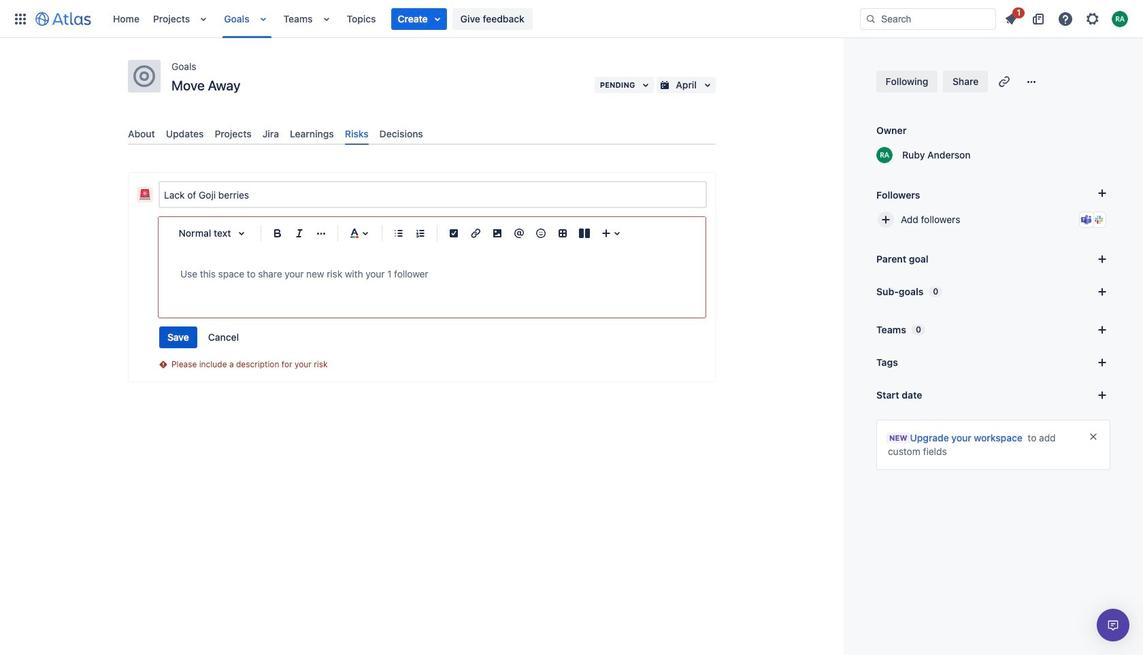 Task type: vqa. For each thing, say whether or not it's contained in the screenshot.
the Add follower ICON on the right of page
yes



Task type: locate. For each thing, give the bounding box(es) containing it.
search image
[[866, 13, 877, 24]]

bold ⌘b image
[[270, 225, 286, 242]]

text formatting group
[[267, 223, 332, 245]]

help image
[[1058, 11, 1074, 27]]

goal icon image
[[133, 65, 155, 87]]

mention @ image
[[511, 225, 528, 242]]

list
[[106, 0, 861, 38], [999, 5, 1136, 30]]

1 horizontal spatial list item
[[999, 5, 1025, 30]]

bullet list ⌘⇧8 image
[[391, 225, 407, 242]]

account image
[[1112, 11, 1129, 27]]

emoji : image
[[533, 225, 549, 242]]

add team image
[[1095, 322, 1111, 338]]

Search field
[[861, 8, 997, 30]]

close banner image
[[1089, 432, 1100, 443]]

list item inside list
[[391, 8, 447, 30]]

What's the summary of your risk? text field
[[160, 183, 706, 207]]

numbered list ⌘⇧7 image
[[413, 225, 429, 242]]

group
[[159, 327, 247, 349]]

add follower image
[[878, 212, 895, 228]]

banner
[[0, 0, 1144, 38]]

top element
[[8, 0, 861, 38]]

italic ⌘i image
[[291, 225, 308, 242]]

tab list
[[123, 123, 722, 145]]

error image
[[158, 360, 169, 370]]

None search field
[[861, 8, 997, 30]]

0 horizontal spatial list item
[[391, 8, 447, 30]]

list item
[[999, 5, 1025, 30], [391, 8, 447, 30]]

more icon image
[[1024, 74, 1040, 90]]

settings image
[[1085, 11, 1102, 27]]

action item [] image
[[446, 225, 462, 242]]



Task type: describe. For each thing, give the bounding box(es) containing it.
1 horizontal spatial list
[[999, 5, 1136, 30]]

list formating group
[[388, 223, 432, 245]]

more formatting image
[[313, 225, 330, 242]]

0 horizontal spatial list
[[106, 0, 861, 38]]

msteams logo showing  channels are connected to this goal image
[[1082, 214, 1093, 225]]

layouts image
[[577, 225, 593, 242]]

table ⇧⌥t image
[[555, 225, 571, 242]]

Main content area, start typing to enter text. text field
[[180, 266, 684, 283]]

link ⌘k image
[[468, 225, 484, 242]]

switch to... image
[[12, 11, 29, 27]]

slack logo showing nan channels are connected to this goal image
[[1094, 214, 1105, 225]]

add image, video, or file image
[[490, 225, 506, 242]]

add a follower image
[[1095, 185, 1111, 202]]

risk icon image
[[140, 189, 150, 200]]

open intercom messenger image
[[1106, 618, 1122, 634]]

notifications image
[[1004, 11, 1020, 27]]

add tag image
[[1095, 355, 1111, 371]]

set start date image
[[1095, 387, 1111, 404]]



